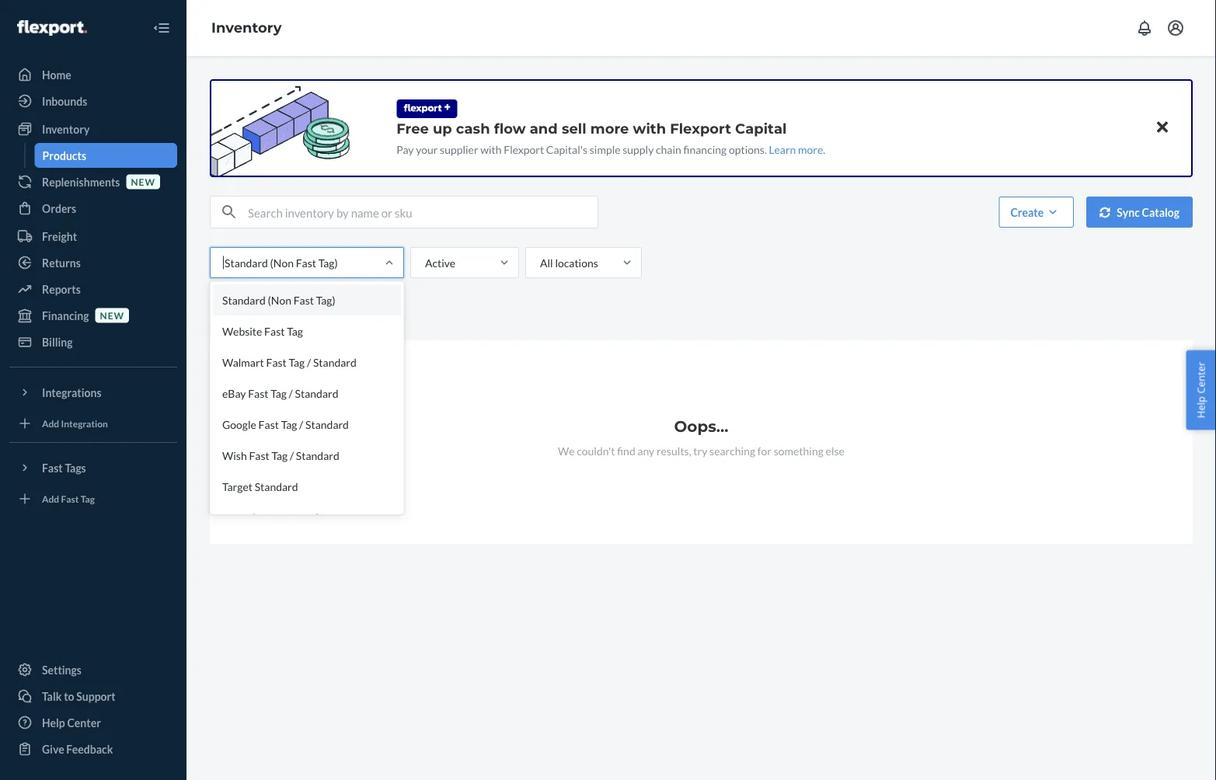 Task type: vqa. For each thing, say whether or not it's contained in the screenshot.
Order
no



Task type: locate. For each thing, give the bounding box(es) containing it.
flexport up "financing"
[[670, 120, 731, 137]]

google fast tag / standard
[[222, 418, 349, 431]]

1 horizontal spatial help center
[[1194, 362, 1208, 418]]

help center button
[[1186, 350, 1216, 430]]

chain
[[656, 143, 681, 156]]

integrations
[[42, 386, 101, 399]]

1 horizontal spatial inventory
[[211, 19, 282, 36]]

1 horizontal spatial inventory link
[[211, 19, 282, 36]]

0 vertical spatial center
[[1194, 362, 1208, 394]]

0 horizontal spatial inventory
[[42, 122, 90, 136]]

0 vertical spatial new
[[131, 176, 155, 187]]

more up "simple"
[[590, 120, 629, 137]]

tag down google fast tag / standard
[[272, 449, 288, 462]]

standard (non fast tag)
[[225, 256, 338, 269], [222, 293, 335, 307]]

freight
[[42, 230, 77, 243]]

couldn't
[[577, 444, 615, 457]]

0 vertical spatial help
[[1194, 396, 1208, 418]]

1 vertical spatial help
[[42, 716, 65, 729]]

.
[[823, 143, 826, 156]]

financing
[[684, 143, 727, 156]]

0 vertical spatial more
[[590, 120, 629, 137]]

0 vertical spatial help center
[[1194, 362, 1208, 418]]

support
[[76, 690, 116, 703]]

tag down fast tags dropdown button
[[81, 493, 95, 504]]

1 horizontal spatial new
[[131, 176, 155, 187]]

fast
[[296, 256, 316, 269], [294, 293, 314, 307], [264, 324, 285, 338], [266, 356, 287, 369], [248, 387, 268, 400], [258, 418, 279, 431], [249, 449, 269, 462], [42, 461, 63, 474], [61, 493, 79, 504], [278, 511, 298, 524]]

1 add from the top
[[42, 418, 59, 429]]

tag for add
[[81, 493, 95, 504]]

give feedback
[[42, 743, 113, 756]]

add
[[42, 418, 59, 429], [42, 493, 59, 504]]

new down reports link
[[100, 310, 124, 321]]

0 vertical spatial add
[[42, 418, 59, 429]]

add inside add fast tag link
[[42, 493, 59, 504]]

1 vertical spatial with
[[480, 143, 502, 156]]

simple
[[590, 143, 621, 156]]

0 horizontal spatial center
[[67, 716, 101, 729]]

1 vertical spatial center
[[67, 716, 101, 729]]

/ down google fast tag / standard
[[290, 449, 294, 462]]

supplier
[[440, 143, 478, 156]]

/
[[307, 356, 311, 369], [289, 387, 293, 400], [299, 418, 303, 431], [290, 449, 294, 462]]

walmart
[[222, 356, 264, 369]]

settings link
[[9, 657, 177, 682]]

0 horizontal spatial new
[[100, 310, 124, 321]]

0 vertical spatial standard (non fast tag)
[[225, 256, 338, 269]]

walmart fast tag / standard
[[222, 356, 357, 369]]

give
[[42, 743, 64, 756]]

center
[[1194, 362, 1208, 394], [67, 716, 101, 729]]

we couldn't find any results, try searching for something else
[[558, 444, 845, 457]]

give feedback button
[[9, 737, 177, 762]]

0 vertical spatial products
[[42, 149, 86, 162]]

0 horizontal spatial more
[[590, 120, 629, 137]]

new for financing
[[100, 310, 124, 321]]

/ down walmart fast tag / standard at the left top
[[289, 387, 293, 400]]

all locations
[[540, 256, 598, 269]]

fast tags
[[42, 461, 86, 474]]

options.
[[729, 143, 767, 156]]

1 vertical spatial inventory link
[[9, 117, 177, 141]]

tag up ebay fast tag / standard
[[289, 356, 305, 369]]

tag
[[287, 324, 303, 338], [289, 356, 305, 369], [271, 387, 287, 400], [281, 418, 297, 431], [272, 449, 288, 462], [81, 493, 95, 504]]

1 horizontal spatial center
[[1194, 362, 1208, 394]]

1 horizontal spatial flexport
[[670, 120, 731, 137]]

add inside add integration link
[[42, 418, 59, 429]]

3 day (non fast tag)
[[222, 511, 320, 524]]

free up cash flow and sell more with flexport capital pay your supplier with flexport capital's simple supply chain financing options. learn more .
[[397, 120, 826, 156]]

/ up wish fast tag / standard at the bottom of the page
[[299, 418, 303, 431]]

center inside help center link
[[67, 716, 101, 729]]

reports
[[42, 282, 81, 296]]

/ for ebay
[[289, 387, 293, 400]]

0 vertical spatial inventory link
[[211, 19, 282, 36]]

and
[[530, 120, 558, 137]]

open account menu image
[[1166, 19, 1185, 37]]

0 horizontal spatial with
[[480, 143, 502, 156]]

for
[[758, 444, 772, 457]]

inventory link
[[211, 19, 282, 36], [9, 117, 177, 141]]

0 horizontal spatial help center
[[42, 716, 101, 729]]

2 vertical spatial tag)
[[300, 511, 320, 524]]

inbounds
[[42, 94, 87, 108]]

open notifications image
[[1135, 19, 1154, 37]]

returns
[[42, 256, 81, 269]]

ebay fast tag / standard
[[222, 387, 338, 400]]

0 vertical spatial tag)
[[318, 256, 338, 269]]

0 vertical spatial flexport
[[670, 120, 731, 137]]

up
[[433, 120, 452, 137]]

products up website
[[219, 311, 262, 324]]

sync alt image
[[1100, 207, 1111, 218]]

google
[[222, 418, 256, 431]]

new down products link
[[131, 176, 155, 187]]

standard
[[225, 256, 268, 269], [222, 293, 266, 307], [313, 356, 357, 369], [295, 387, 338, 400], [305, 418, 349, 431], [296, 449, 339, 462], [255, 480, 298, 493]]

products up replenishments
[[42, 149, 86, 162]]

with up "supply"
[[633, 120, 666, 137]]

products
[[42, 149, 86, 162], [219, 311, 262, 324]]

1 vertical spatial help center
[[42, 716, 101, 729]]

searching
[[710, 444, 755, 457]]

1 vertical spatial products
[[219, 311, 262, 324]]

billing link
[[9, 330, 177, 354]]

something
[[774, 444, 824, 457]]

inventory
[[211, 19, 282, 36], [42, 122, 90, 136]]

1 horizontal spatial help
[[1194, 396, 1208, 418]]

center inside help center button
[[1194, 362, 1208, 394]]

your
[[416, 143, 438, 156]]

tag down kits
[[287, 324, 303, 338]]

learn
[[769, 143, 796, 156]]

2 add from the top
[[42, 493, 59, 504]]

help
[[1194, 396, 1208, 418], [42, 716, 65, 729]]

fast tags button
[[9, 455, 177, 480]]

1 horizontal spatial with
[[633, 120, 666, 137]]

0 horizontal spatial help
[[42, 716, 65, 729]]

more right learn
[[798, 143, 823, 156]]

with down cash
[[480, 143, 502, 156]]

add fast tag link
[[9, 486, 177, 511]]

to
[[64, 690, 74, 703]]

reports link
[[9, 277, 177, 302]]

tag for website
[[287, 324, 303, 338]]

add down fast tags
[[42, 493, 59, 504]]

tag up wish fast tag / standard at the bottom of the page
[[281, 418, 297, 431]]

tag)
[[318, 256, 338, 269], [316, 293, 335, 307], [300, 511, 320, 524]]

/ up ebay fast tag / standard
[[307, 356, 311, 369]]

tag up google fast tag / standard
[[271, 387, 287, 400]]

1 vertical spatial new
[[100, 310, 124, 321]]

1 vertical spatial add
[[42, 493, 59, 504]]

/ for google
[[299, 418, 303, 431]]

flexport
[[670, 120, 731, 137], [504, 143, 544, 156]]

flexport down flow
[[504, 143, 544, 156]]

talk to support button
[[9, 684, 177, 709]]

else
[[826, 444, 845, 457]]

0 vertical spatial (non
[[270, 256, 294, 269]]

add for add integration
[[42, 418, 59, 429]]

feedback
[[66, 743, 113, 756]]

new
[[131, 176, 155, 187], [100, 310, 124, 321]]

more
[[590, 120, 629, 137], [798, 143, 823, 156]]

1 vertical spatial flexport
[[504, 143, 544, 156]]

add left integration
[[42, 418, 59, 429]]

1 vertical spatial more
[[798, 143, 823, 156]]

inbounds link
[[9, 89, 177, 113]]

0 horizontal spatial inventory link
[[9, 117, 177, 141]]



Task type: describe. For each thing, give the bounding box(es) containing it.
kits
[[281, 311, 300, 324]]

add fast tag
[[42, 493, 95, 504]]

tag for ebay
[[271, 387, 287, 400]]

0 horizontal spatial flexport
[[504, 143, 544, 156]]

capital's
[[546, 143, 588, 156]]

home link
[[9, 62, 177, 87]]

returns link
[[9, 250, 177, 275]]

1 horizontal spatial products
[[219, 311, 262, 324]]

new for replenishments
[[131, 176, 155, 187]]

website fast tag
[[222, 324, 303, 338]]

2 vertical spatial (non
[[252, 511, 275, 524]]

Search inventory by name or sku text field
[[248, 197, 598, 228]]

1 vertical spatial standard (non fast tag)
[[222, 293, 335, 307]]

talk
[[42, 690, 62, 703]]

active
[[425, 256, 456, 269]]

integration
[[61, 418, 108, 429]]

close image
[[1157, 118, 1168, 136]]

cash
[[456, 120, 490, 137]]

freight link
[[9, 224, 177, 249]]

billing
[[42, 335, 73, 349]]

try
[[693, 444, 708, 457]]

3
[[222, 511, 229, 524]]

products link
[[35, 143, 177, 168]]

flexport logo image
[[17, 20, 87, 36]]

tags
[[65, 461, 86, 474]]

flow
[[494, 120, 526, 137]]

learn more link
[[769, 143, 823, 156]]

help inside button
[[1194, 396, 1208, 418]]

add integration
[[42, 418, 108, 429]]

locations
[[555, 256, 598, 269]]

orders link
[[9, 196, 177, 221]]

create
[[1011, 206, 1044, 219]]

catalog
[[1142, 206, 1180, 219]]

fast inside dropdown button
[[42, 461, 63, 474]]

any
[[638, 444, 655, 457]]

replenishments
[[42, 175, 120, 188]]

add for add fast tag
[[42, 493, 59, 504]]

create button
[[999, 197, 1074, 228]]

we
[[558, 444, 575, 457]]

tag for wish
[[272, 449, 288, 462]]

ebay
[[222, 387, 246, 400]]

add integration link
[[9, 411, 177, 436]]

all
[[540, 256, 553, 269]]

1 vertical spatial inventory
[[42, 122, 90, 136]]

website
[[222, 324, 262, 338]]

0 vertical spatial inventory
[[211, 19, 282, 36]]

integrations button
[[9, 380, 177, 405]]

0 horizontal spatial products
[[42, 149, 86, 162]]

wish fast tag / standard
[[222, 449, 339, 462]]

target
[[222, 480, 253, 493]]

settings
[[42, 663, 82, 677]]

home
[[42, 68, 71, 81]]

capital
[[735, 120, 787, 137]]

/ for wish
[[290, 449, 294, 462]]

1 horizontal spatial more
[[798, 143, 823, 156]]

wish
[[222, 449, 247, 462]]

tag for google
[[281, 418, 297, 431]]

target standard
[[222, 480, 298, 493]]

help center inside button
[[1194, 362, 1208, 418]]

talk to support
[[42, 690, 116, 703]]

1 vertical spatial (non
[[268, 293, 291, 307]]

supply
[[623, 143, 654, 156]]

results,
[[657, 444, 691, 457]]

1 vertical spatial tag)
[[316, 293, 335, 307]]

free
[[397, 120, 429, 137]]

sync catalog button
[[1087, 197, 1193, 228]]

orders
[[42, 202, 76, 215]]

financing
[[42, 309, 89, 322]]

tag for walmart
[[289, 356, 305, 369]]

/ for walmart
[[307, 356, 311, 369]]

oops...
[[674, 417, 729, 436]]

pay
[[397, 143, 414, 156]]

close navigation image
[[152, 19, 171, 37]]

sync catalog
[[1117, 206, 1180, 219]]

sync
[[1117, 206, 1140, 219]]

sell
[[562, 120, 586, 137]]

0 vertical spatial with
[[633, 120, 666, 137]]

help center link
[[9, 710, 177, 735]]

bundles
[[319, 311, 357, 324]]

day
[[231, 511, 250, 524]]

find
[[617, 444, 636, 457]]



